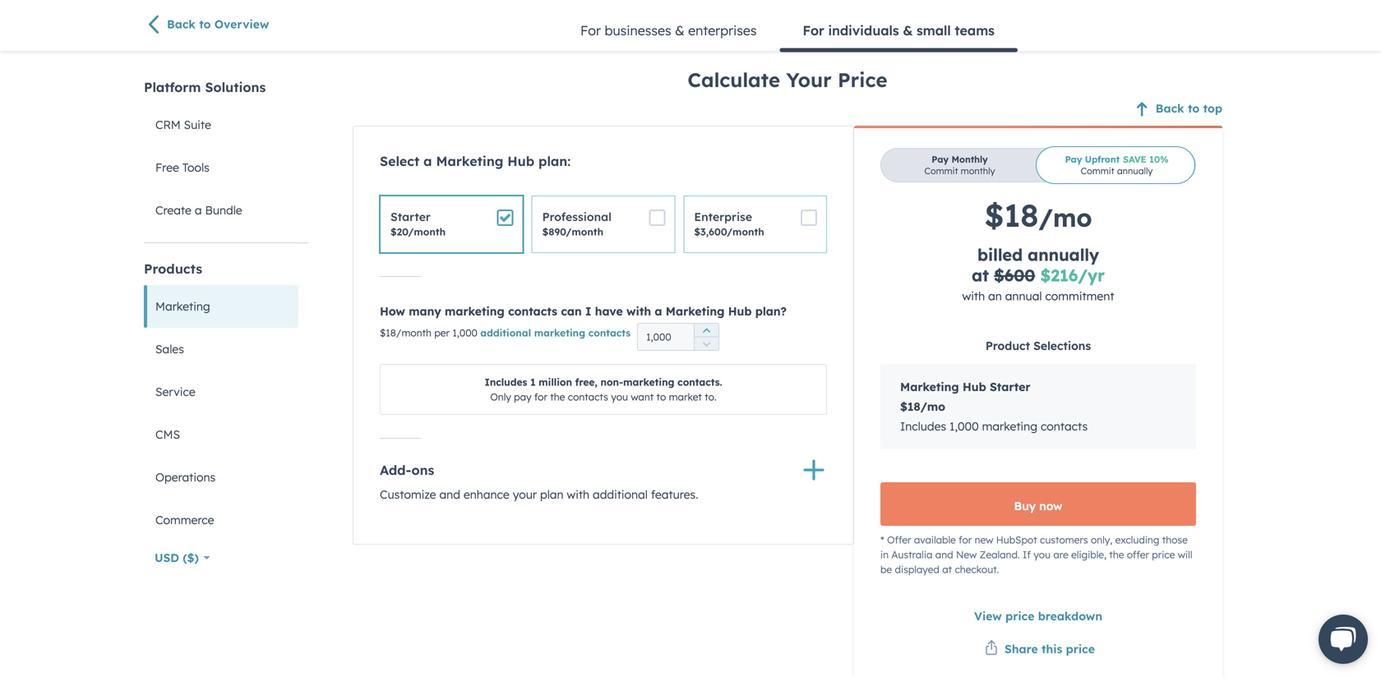 Task type: locate. For each thing, give the bounding box(es) containing it.
1 horizontal spatial and
[[935, 549, 953, 561]]

to right want
[[656, 391, 666, 403]]

with inside billed annually at $600 $216 /yr with an annual commitment
[[962, 289, 985, 303]]

contacts up additional marketing contacts button
[[508, 304, 557, 318]]

contacts down have
[[588, 327, 631, 339]]

enterprise
[[694, 210, 752, 224]]

new
[[956, 549, 977, 561]]

0 vertical spatial hub
[[507, 153, 534, 169]]

back left top at the top of page
[[1156, 101, 1184, 115]]

1 horizontal spatial annually
[[1117, 165, 1153, 177]]

1 vertical spatial back
[[1156, 101, 1184, 115]]

a
[[424, 153, 432, 169], [195, 203, 202, 217], [655, 304, 662, 318]]

& for individuals
[[903, 22, 913, 39]]

2 horizontal spatial a
[[655, 304, 662, 318]]

2 horizontal spatial $18
[[984, 196, 1039, 235]]

$18 for $18 /mo
[[984, 196, 1039, 235]]

the inside includes 1 million free, non-marketing contacts. only pay for the contacts you want to market to.
[[550, 391, 565, 403]]

buy now button
[[880, 482, 1196, 526]]

2 commit from the left
[[1081, 165, 1115, 177]]

0 horizontal spatial back
[[167, 17, 196, 32]]

select
[[380, 153, 419, 169]]

0 horizontal spatial annually
[[1028, 244, 1099, 265]]

create a bundle
[[155, 203, 242, 217]]

to inside button
[[199, 17, 211, 32]]

contacts down selections
[[1041, 419, 1088, 434]]

service link
[[144, 371, 298, 414]]

those
[[1162, 534, 1188, 546]]

1 horizontal spatial commit
[[1081, 165, 1115, 177]]

0 horizontal spatial commit
[[924, 165, 958, 177]]

additional up 1
[[480, 327, 531, 339]]

price
[[1152, 549, 1175, 561], [1006, 609, 1035, 623], [1066, 642, 1095, 656]]

0 vertical spatial with
[[962, 289, 985, 303]]

contacts down the 'free,'
[[568, 391, 608, 403]]

at left checkout.
[[942, 563, 952, 576]]

to for overview
[[199, 17, 211, 32]]

& for businesses
[[675, 22, 685, 39]]

2 vertical spatial a
[[655, 304, 662, 318]]

hub
[[507, 153, 534, 169], [728, 304, 752, 318], [963, 380, 986, 394]]

marketing
[[436, 153, 503, 169], [155, 299, 210, 314], [666, 304, 725, 318], [900, 380, 959, 394]]

1 horizontal spatial at
[[972, 265, 989, 286]]

/month inside enterprise $3,600 /month
[[727, 226, 764, 238]]

None checkbox
[[380, 196, 523, 253], [532, 196, 675, 253], [380, 196, 523, 253], [532, 196, 675, 253]]

commit inside pay upfront save 10% commit annually
[[1081, 165, 1115, 177]]

1 horizontal spatial $18
[[900, 399, 921, 414]]

2 horizontal spatial with
[[962, 289, 985, 303]]

($)
[[183, 551, 199, 565]]

& right businesses in the top left of the page
[[675, 22, 685, 39]]

for inside includes 1 million free, non-marketing contacts. only pay for the contacts you want to market to.
[[534, 391, 547, 403]]

displayed
[[895, 563, 940, 576]]

overview
[[214, 17, 269, 32]]

a for select
[[424, 153, 432, 169]]

monthly
[[952, 154, 988, 165]]

starter up '$20'
[[390, 210, 431, 224]]

at inside '* offer available for new hubspot customers only, excluding those in australia and new zealand. if you are eligible, the offer price will be displayed at checkout.'
[[942, 563, 952, 576]]

1,000 inside the marketing hub starter $18 /mo includes 1,000 marketing contacts
[[950, 419, 979, 434]]

1 horizontal spatial additional
[[593, 487, 648, 502]]

for down 1
[[534, 391, 547, 403]]

group
[[694, 323, 719, 351]]

1 vertical spatial price
[[1006, 609, 1035, 623]]

0 horizontal spatial at
[[942, 563, 952, 576]]

hub down product
[[963, 380, 986, 394]]

1 vertical spatial includes
[[900, 419, 946, 434]]

1 vertical spatial $18
[[380, 327, 396, 339]]

pay left monthly
[[932, 154, 949, 165]]

0 horizontal spatial you
[[611, 391, 628, 403]]

an
[[988, 289, 1002, 303]]

1 & from the left
[[675, 22, 685, 39]]

add-
[[380, 462, 411, 478]]

back
[[167, 17, 196, 32], [1156, 101, 1184, 115]]

pay left upfront
[[1065, 154, 1082, 165]]

with right plan
[[567, 487, 590, 502]]

upfront
[[1085, 154, 1120, 165]]

/mo inside the $18 /mo
[[1039, 202, 1092, 233]]

1 vertical spatial annually
[[1028, 244, 1099, 265]]

0 vertical spatial $18
[[984, 196, 1039, 235]]

commit inside pay monthly commit monthly
[[924, 165, 958, 177]]

1 horizontal spatial for
[[959, 534, 972, 546]]

starter
[[390, 210, 431, 224], [990, 380, 1031, 394]]

/month inside starter $20 /month
[[408, 226, 446, 238]]

you right if
[[1034, 549, 1051, 561]]

0 horizontal spatial hub
[[507, 153, 534, 169]]

/month down 'many'
[[396, 327, 432, 339]]

1 vertical spatial a
[[195, 203, 202, 217]]

1 vertical spatial hub
[[728, 304, 752, 318]]

plan?
[[755, 304, 787, 318]]

features.
[[651, 487, 698, 502]]

2 vertical spatial price
[[1066, 642, 1095, 656]]

and inside '* offer available for new hubspot customers only, excluding those in australia and new zealand. if you are eligible, the offer price will be displayed at checkout.'
[[935, 549, 953, 561]]

0 horizontal spatial to
[[199, 17, 211, 32]]

includes inside the marketing hub starter $18 /mo includes 1,000 marketing contacts
[[900, 419, 946, 434]]

new
[[975, 534, 993, 546]]

with
[[962, 289, 985, 303], [626, 304, 651, 318], [567, 487, 590, 502]]

plan
[[540, 487, 564, 502]]

pay inside pay upfront save 10% commit annually
[[1065, 154, 1082, 165]]

a for create
[[195, 203, 202, 217]]

1 pay from the left
[[932, 154, 949, 165]]

products
[[144, 261, 202, 277]]

1 horizontal spatial the
[[1109, 549, 1124, 561]]

you inside '* offer available for new hubspot customers only, excluding those in australia and new zealand. if you are eligible, the offer price will be displayed at checkout.'
[[1034, 549, 1051, 561]]

/month for starter
[[408, 226, 446, 238]]

for up new at the right bottom of page
[[959, 534, 972, 546]]

2 vertical spatial to
[[656, 391, 666, 403]]

0 vertical spatial includes
[[485, 376, 527, 388]]

1 horizontal spatial starter
[[990, 380, 1031, 394]]

a right select
[[424, 153, 432, 169]]

usd ($)
[[155, 551, 199, 565]]

/month for enterprise
[[727, 226, 764, 238]]

$216
[[1040, 265, 1078, 286]]

enhance
[[464, 487, 510, 502]]

crm suite link
[[144, 104, 298, 146]]

0 vertical spatial annually
[[1117, 165, 1153, 177]]

price
[[838, 67, 888, 92]]

to left top at the top of page
[[1188, 101, 1200, 115]]

1 horizontal spatial you
[[1034, 549, 1051, 561]]

1 horizontal spatial &
[[903, 22, 913, 39]]

marketing inside the marketing hub starter $18 /mo includes 1,000 marketing contacts
[[900, 380, 959, 394]]

for up 'your'
[[803, 22, 824, 39]]

1 vertical spatial with
[[626, 304, 651, 318]]

0 horizontal spatial 1,000
[[452, 327, 478, 339]]

1 horizontal spatial back
[[1156, 101, 1184, 115]]

professional
[[542, 210, 612, 224]]

1
[[530, 376, 536, 388]]

usd ($) button
[[144, 542, 221, 575]]

2 & from the left
[[903, 22, 913, 39]]

a right create
[[195, 203, 202, 217]]

includes 1 million free, non-marketing contacts. only pay for the contacts you want to market to.
[[485, 376, 722, 403]]

1 horizontal spatial price
[[1066, 642, 1095, 656]]

to inside button
[[1188, 101, 1200, 115]]

1 vertical spatial 1,000
[[950, 419, 979, 434]]

only,
[[1091, 534, 1113, 546]]

$20
[[390, 226, 408, 238]]

2 vertical spatial $18
[[900, 399, 921, 414]]

/month down 'professional'
[[566, 226, 603, 238]]

select a marketing hub plan:
[[380, 153, 571, 169]]

/month inside professional $890 /month
[[566, 226, 603, 238]]

cms link
[[144, 414, 298, 456]]

price right 'view'
[[1006, 609, 1035, 623]]

the down 'million'
[[550, 391, 565, 403]]

the
[[550, 391, 565, 403], [1109, 549, 1124, 561]]

1 vertical spatial at
[[942, 563, 952, 576]]

None checkbox
[[683, 196, 827, 253]]

1 vertical spatial and
[[935, 549, 953, 561]]

with right have
[[626, 304, 651, 318]]

hub left plan?
[[728, 304, 752, 318]]

2 vertical spatial with
[[567, 487, 590, 502]]

0 horizontal spatial for
[[534, 391, 547, 403]]

/month down enterprise
[[727, 226, 764, 238]]

1 vertical spatial you
[[1034, 549, 1051, 561]]

2 horizontal spatial to
[[1188, 101, 1200, 115]]

2 horizontal spatial hub
[[963, 380, 986, 394]]

back for back to overview
[[167, 17, 196, 32]]

marketing inside products element
[[155, 299, 210, 314]]

starter down product
[[990, 380, 1031, 394]]

1 commit from the left
[[924, 165, 958, 177]]

navigation
[[557, 11, 1018, 52]]

1 horizontal spatial pay
[[1065, 154, 1082, 165]]

1 horizontal spatial /mo
[[1039, 202, 1092, 233]]

for left businesses in the top left of the page
[[580, 22, 601, 39]]

per
[[434, 327, 450, 339]]

0 horizontal spatial /mo
[[921, 399, 945, 414]]

the down only,
[[1109, 549, 1124, 561]]

save
[[1123, 154, 1147, 165]]

0 vertical spatial 1,000
[[452, 327, 478, 339]]

1 horizontal spatial to
[[656, 391, 666, 403]]

annually inside billed annually at $600 $216 /yr with an annual commitment
[[1028, 244, 1099, 265]]

i
[[585, 304, 591, 318]]

1 horizontal spatial a
[[424, 153, 432, 169]]

customers
[[1040, 534, 1088, 546]]

0 vertical spatial /mo
[[1039, 202, 1092, 233]]

10%
[[1149, 154, 1169, 165]]

0 vertical spatial additional
[[480, 327, 531, 339]]

customize and enhance your plan with additional features.
[[380, 487, 698, 502]]

0 horizontal spatial price
[[1006, 609, 1035, 623]]

/month down select
[[408, 226, 446, 238]]

0 horizontal spatial pay
[[932, 154, 949, 165]]

$18 /mo
[[984, 196, 1092, 235]]

0 horizontal spatial a
[[195, 203, 202, 217]]

0 horizontal spatial for
[[580, 22, 601, 39]]

additional marketing contacts button
[[480, 327, 631, 339]]

select a marketing hub plan: group
[[380, 196, 827, 253]]

your
[[513, 487, 537, 502]]

share this price
[[1005, 642, 1095, 656]]

0 vertical spatial and
[[439, 487, 460, 502]]

0 vertical spatial price
[[1152, 549, 1175, 561]]

commerce link
[[144, 499, 298, 542]]

0 horizontal spatial starter
[[390, 210, 431, 224]]

marketing up want
[[623, 376, 675, 388]]

1 horizontal spatial for
[[803, 22, 824, 39]]

to left overview
[[199, 17, 211, 32]]

crm suite
[[155, 118, 211, 132]]

0 horizontal spatial the
[[550, 391, 565, 403]]

0 vertical spatial to
[[199, 17, 211, 32]]

1 vertical spatial for
[[959, 534, 972, 546]]

2 pay from the left
[[1065, 154, 1082, 165]]

hub inside the marketing hub starter $18 /mo includes 1,000 marketing contacts
[[963, 380, 986, 394]]

additional left features.
[[593, 487, 648, 502]]

with left an
[[962, 289, 985, 303]]

the inside '* offer available for new hubspot customers only, excluding those in australia and new zealand. if you are eligible, the offer price will be displayed at checkout.'
[[1109, 549, 1124, 561]]

hub left plan:
[[507, 153, 534, 169]]

0 vertical spatial starter
[[390, 210, 431, 224]]

includes
[[485, 376, 527, 388], [900, 419, 946, 434]]

annually up commitment
[[1028, 244, 1099, 265]]

solutions
[[205, 79, 266, 95]]

you down non- at the left of page
[[611, 391, 628, 403]]

& left small
[[903, 22, 913, 39]]

products element
[[144, 260, 308, 542]]

1 vertical spatial additional
[[593, 487, 648, 502]]

marketing down product
[[982, 419, 1038, 434]]

1 horizontal spatial includes
[[900, 419, 946, 434]]

0 horizontal spatial $18
[[380, 327, 396, 339]]

1 vertical spatial to
[[1188, 101, 1200, 115]]

commit left save at the top of the page
[[1081, 165, 1115, 177]]

2 for from the left
[[803, 22, 824, 39]]

0 vertical spatial for
[[534, 391, 547, 403]]

for
[[534, 391, 547, 403], [959, 534, 972, 546]]

commit left monthly
[[924, 165, 958, 177]]

will
[[1178, 549, 1192, 561]]

price down those
[[1152, 549, 1175, 561]]

marketing
[[445, 304, 505, 318], [534, 327, 585, 339], [623, 376, 675, 388], [982, 419, 1038, 434]]

0 vertical spatial you
[[611, 391, 628, 403]]

for for for individuals & small teams
[[803, 22, 824, 39]]

2 vertical spatial hub
[[963, 380, 986, 394]]

excluding
[[1115, 534, 1159, 546]]

product
[[986, 339, 1030, 353]]

0 vertical spatial a
[[424, 153, 432, 169]]

price right this
[[1066, 642, 1095, 656]]

add-ons
[[380, 462, 434, 478]]

2 horizontal spatial price
[[1152, 549, 1175, 561]]

and left enhance
[[439, 487, 460, 502]]

sales link
[[144, 328, 298, 371]]

0 vertical spatial back
[[167, 17, 196, 32]]

1 for from the left
[[580, 22, 601, 39]]

1 horizontal spatial with
[[626, 304, 651, 318]]

commit
[[924, 165, 958, 177], [1081, 165, 1115, 177]]

1 vertical spatial /mo
[[921, 399, 945, 414]]

back inside button
[[1156, 101, 1184, 115]]

offer
[[887, 534, 911, 546]]

back inside button
[[167, 17, 196, 32]]

1 horizontal spatial 1,000
[[950, 419, 979, 434]]

1 horizontal spatial hub
[[728, 304, 752, 318]]

0 horizontal spatial &
[[675, 22, 685, 39]]

and down available
[[935, 549, 953, 561]]

back to overview
[[167, 17, 269, 32]]

1 vertical spatial the
[[1109, 549, 1124, 561]]

1 vertical spatial starter
[[990, 380, 1031, 394]]

ons
[[411, 462, 434, 478]]

back left overview
[[167, 17, 196, 32]]

0 vertical spatial at
[[972, 265, 989, 286]]

0 horizontal spatial includes
[[485, 376, 527, 388]]

create
[[155, 203, 191, 217]]

at up an
[[972, 265, 989, 286]]

a up select number of marketing contacts: text box
[[655, 304, 662, 318]]

0 vertical spatial the
[[550, 391, 565, 403]]

annually down back to top button
[[1117, 165, 1153, 177]]

breakdown
[[1038, 609, 1102, 623]]

you
[[611, 391, 628, 403], [1034, 549, 1051, 561]]

pay inside pay monthly commit monthly
[[932, 154, 949, 165]]

pay
[[932, 154, 949, 165], [1065, 154, 1082, 165]]

at inside billed annually at $600 $216 /yr with an annual commitment
[[972, 265, 989, 286]]



Task type: vqa. For each thing, say whether or not it's contained in the screenshot.
the right Hub
yes



Task type: describe. For each thing, give the bounding box(es) containing it.
/mo inside the marketing hub starter $18 /mo includes 1,000 marketing contacts
[[921, 399, 945, 414]]

product selections
[[986, 339, 1091, 353]]

marketing hub starter $18 /mo includes 1,000 marketing contacts
[[900, 380, 1088, 434]]

platform solutions element
[[144, 78, 308, 232]]

businesses
[[605, 22, 671, 39]]

for businesses & enterprises link
[[557, 11, 780, 50]]

commerce
[[155, 513, 214, 527]]

bundle
[[205, 203, 242, 217]]

buy
[[1014, 499, 1036, 513]]

pay for upfront
[[1065, 154, 1082, 165]]

$890
[[542, 226, 566, 238]]

for businesses & enterprises
[[580, 22, 757, 39]]

pay
[[514, 391, 532, 403]]

enterprise $3,600 /month
[[694, 210, 764, 238]]

zealand.
[[980, 549, 1020, 561]]

market
[[669, 391, 702, 403]]

annually inside pay upfront save 10% commit annually
[[1117, 165, 1153, 177]]

marketing inside includes 1 million free, non-marketing contacts. only pay for the contacts you want to market to.
[[623, 376, 675, 388]]

million
[[539, 376, 572, 388]]

sales
[[155, 342, 184, 356]]

checkout.
[[955, 563, 999, 576]]

how
[[380, 304, 405, 318]]

selections
[[1033, 339, 1091, 353]]

are
[[1053, 549, 1069, 561]]

operations
[[155, 470, 216, 485]]

$3,600
[[694, 226, 727, 238]]

view
[[974, 609, 1002, 623]]

create a bundle link
[[144, 189, 298, 232]]

view price breakdown
[[974, 609, 1102, 623]]

platform
[[144, 79, 201, 95]]

crm
[[155, 118, 181, 132]]

starter $20 /month
[[390, 210, 446, 238]]

to for top
[[1188, 101, 1200, 115]]

calculate your price
[[688, 67, 888, 92]]

to.
[[705, 391, 717, 403]]

have
[[595, 304, 623, 318]]

for individuals & small teams
[[803, 22, 995, 39]]

professional $890 /month
[[542, 210, 612, 238]]

suite
[[184, 118, 211, 132]]

none checkbox containing enterprise
[[683, 196, 827, 253]]

pay monthly commit monthly
[[924, 154, 995, 177]]

for inside '* offer available for new hubspot customers only, excluding those in australia and new zealand. if you are eligible, the offer price will be displayed at checkout.'
[[959, 534, 972, 546]]

australia
[[891, 549, 933, 561]]

free tools
[[155, 160, 209, 175]]

pay upfront save 10% commit annually
[[1065, 154, 1169, 177]]

$18 for $18 /month per 1,000 additional marketing contacts
[[380, 327, 396, 339]]

share
[[1005, 642, 1038, 656]]

want
[[631, 391, 654, 403]]

/month for professional
[[566, 226, 603, 238]]

customize
[[380, 487, 436, 502]]

offer
[[1127, 549, 1149, 561]]

marketing down can
[[534, 327, 585, 339]]

price inside '* offer available for new hubspot customers only, excluding those in australia and new zealand. if you are eligible, the offer price will be displayed at checkout.'
[[1152, 549, 1175, 561]]

usd
[[155, 551, 179, 565]]

back to overview button
[[144, 14, 308, 37]]

0 horizontal spatial additional
[[480, 327, 531, 339]]

you inside includes 1 million free, non-marketing contacts. only pay for the contacts you want to market to.
[[611, 391, 628, 403]]

starter inside starter $20 /month
[[390, 210, 431, 224]]

for for for businesses & enterprises
[[580, 22, 601, 39]]

starter inside the marketing hub starter $18 /mo includes 1,000 marketing contacts
[[990, 380, 1031, 394]]

price inside button
[[1066, 642, 1095, 656]]

in
[[880, 549, 889, 561]]

free tools link
[[144, 146, 298, 189]]

contacts inside includes 1 million free, non-marketing contacts. only pay for the contacts you want to market to.
[[568, 391, 608, 403]]

price inside button
[[1006, 609, 1035, 623]]

operations link
[[144, 456, 298, 499]]

billed
[[977, 244, 1023, 265]]

to inside includes 1 million free, non-marketing contacts. only pay for the contacts you want to market to.
[[656, 391, 666, 403]]

monthly
[[961, 165, 995, 177]]

plan:
[[539, 153, 571, 169]]

navigation containing for businesses & enterprises
[[557, 11, 1018, 52]]

chat widget region
[[1299, 598, 1381, 677]]

$600
[[994, 265, 1035, 286]]

be
[[880, 563, 892, 576]]

0 horizontal spatial and
[[439, 487, 460, 502]]

$18 inside the marketing hub starter $18 /mo includes 1,000 marketing contacts
[[900, 399, 921, 414]]

contacts.
[[678, 376, 722, 388]]

platform solutions
[[144, 79, 266, 95]]

share this price button
[[982, 641, 1095, 660]]

can
[[561, 304, 582, 318]]

0 horizontal spatial with
[[567, 487, 590, 502]]

non-
[[601, 376, 623, 388]]

back to top
[[1156, 101, 1222, 115]]

enterprises
[[688, 22, 757, 39]]

individuals
[[828, 22, 899, 39]]

teams
[[955, 22, 995, 39]]

small
[[917, 22, 951, 39]]

only
[[490, 391, 511, 403]]

top
[[1203, 101, 1222, 115]]

contacts inside the marketing hub starter $18 /mo includes 1,000 marketing contacts
[[1041, 419, 1088, 434]]

billed annually at $600 $216 /yr with an annual commitment
[[962, 244, 1114, 303]]

back to top button
[[1133, 99, 1222, 119]]

includes inside includes 1 million free, non-marketing contacts. only pay for the contacts you want to market to.
[[485, 376, 527, 388]]

marketing up the '$18 /month per 1,000 additional marketing contacts'
[[445, 304, 505, 318]]

pay for monthly
[[932, 154, 949, 165]]

cms
[[155, 427, 180, 442]]

hubspot
[[996, 534, 1037, 546]]

marketing inside the marketing hub starter $18 /mo includes 1,000 marketing contacts
[[982, 419, 1038, 434]]

tools
[[182, 160, 209, 175]]

Select number of marketing contacts: text field
[[637, 323, 719, 351]]

buy now
[[1014, 499, 1063, 513]]

/yr
[[1078, 265, 1105, 286]]

back for back to top
[[1156, 101, 1184, 115]]

many
[[409, 304, 441, 318]]

this
[[1042, 642, 1062, 656]]

service
[[155, 385, 195, 399]]



